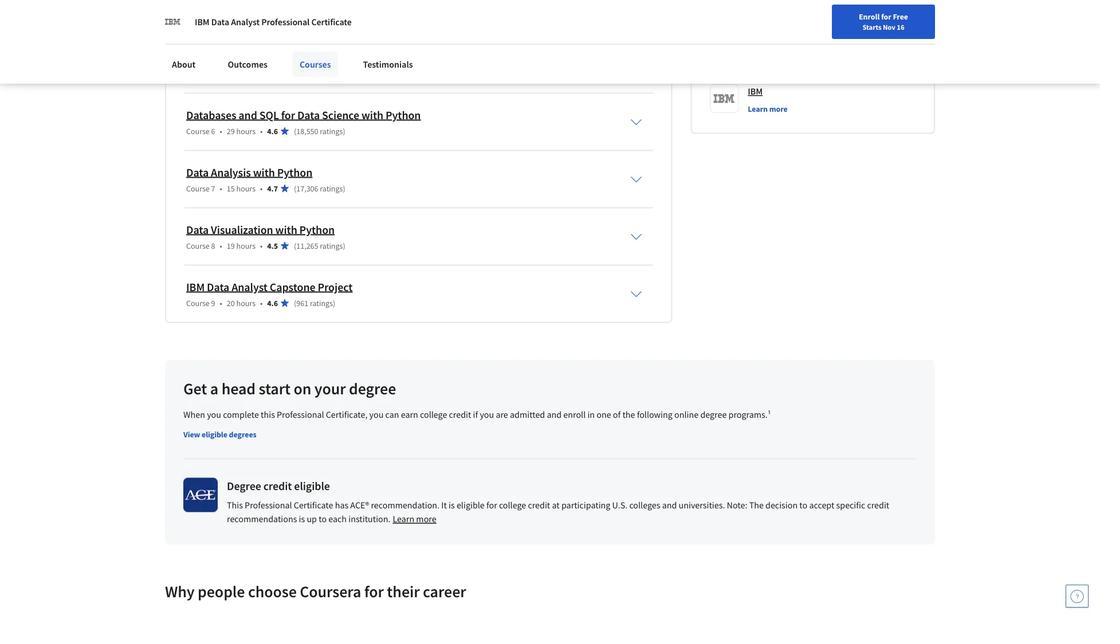 Task type: locate. For each thing, give the bounding box(es) containing it.
0 horizontal spatial eligible
[[202, 429, 228, 439]]

analysis
[[211, 165, 251, 179]]

capstone
[[270, 280, 316, 294]]

ibm for ibm data analyst professional certificate
[[195, 16, 210, 28]]

hours right 29
[[237, 126, 256, 136]]

1 vertical spatial your
[[315, 378, 346, 398]]

find
[[783, 13, 797, 24]]

when you complete this professional certificate, you can earn college credit if you are admitted and enroll in one of the following online degree programs.¹
[[183, 409, 772, 421]]

0 horizontal spatial more
[[417, 513, 437, 525]]

) for ibm data analyst capstone project
[[333, 298, 336, 308]]

0 horizontal spatial degree
[[349, 378, 396, 398]]

0 horizontal spatial and
[[239, 108, 257, 122]]

to left accept
[[800, 500, 808, 511]]

eligible
[[202, 429, 228, 439], [294, 479, 330, 493], [457, 500, 485, 511]]

hours right 19
[[237, 241, 256, 251]]

6
[[211, 126, 215, 136]]

5 course from the top
[[186, 241, 210, 251]]

credit right degree
[[264, 479, 292, 493]]

0 vertical spatial is
[[449, 500, 455, 511]]

1 horizontal spatial college
[[499, 500, 527, 511]]

course
[[186, 11, 210, 21], [186, 68, 210, 79], [186, 126, 210, 136], [186, 183, 210, 193], [186, 241, 210, 251], [186, 298, 210, 308]]

project up 8 hours
[[224, 50, 259, 65]]

( for visualization
[[294, 241, 297, 251]]

certificate,
[[326, 409, 368, 421]]

about link
[[165, 52, 203, 77]]

1 vertical spatial degree
[[701, 409, 727, 421]]

when
[[183, 409, 205, 421]]

0 horizontal spatial learn more
[[393, 513, 437, 525]]

certificate up courses
[[312, 16, 352, 28]]

learn down 'ibm' link
[[748, 103, 768, 114]]

1 vertical spatial ibm
[[748, 86, 763, 97]]

course 4 • 25 hours •
[[186, 11, 263, 21]]

course for data analysis with python
[[186, 183, 210, 193]]

0 horizontal spatial with
[[253, 165, 275, 179]]

view
[[183, 429, 200, 439]]

college left at
[[499, 500, 527, 511]]

sql
[[260, 108, 279, 122]]

0 vertical spatial and
[[239, 108, 257, 122]]

science up ( 3,684 ratings )
[[302, 50, 339, 65]]

1 vertical spatial science
[[322, 108, 360, 122]]

0 horizontal spatial project
[[224, 50, 259, 65]]

2 vertical spatial with
[[276, 222, 297, 237]]

0 vertical spatial degree
[[349, 378, 396, 398]]

outcomes
[[228, 58, 268, 70]]

accept
[[810, 500, 835, 511]]

2 horizontal spatial you
[[480, 409, 494, 421]]

) right 11,265
[[343, 241, 346, 251]]

each
[[329, 513, 347, 525]]

1 horizontal spatial 8
[[227, 68, 231, 79]]

( for analysis
[[294, 183, 297, 193]]

0 vertical spatial project
[[224, 50, 259, 65]]

1 vertical spatial is
[[299, 513, 305, 525]]

earn
[[401, 409, 418, 421]]

free
[[894, 11, 909, 22]]

visualization
[[211, 222, 273, 237]]

professional
[[262, 16, 310, 28], [277, 409, 324, 421], [245, 500, 292, 511]]

college
[[420, 409, 447, 421], [499, 500, 527, 511]]

• right 6
[[220, 126, 222, 136]]

ratings right the "17,306"
[[320, 183, 343, 193]]

ace logo image
[[183, 478, 218, 512]]

course left 9
[[186, 298, 210, 308]]

( 11,265 ratings )
[[294, 241, 346, 251]]

4.5 down data visualization with python
[[267, 241, 278, 251]]

course 7 • 15 hours •
[[186, 183, 263, 193]]

this professional certificate has ace® recommendation. it is eligible for college credit at participating u.s. colleges and universities. note: the decision to accept specific credit recommendations is up to each institution.
[[227, 500, 890, 525]]

professional up python project for data science link
[[262, 16, 310, 28]]

25
[[227, 11, 235, 21]]

course left 19
[[186, 241, 210, 251]]

( down databases and sql for data science with python link
[[294, 126, 297, 136]]

ibm left '4'
[[195, 16, 210, 28]]

course left '4'
[[186, 11, 210, 21]]

credit right specific
[[868, 500, 890, 511]]

enroll
[[860, 11, 880, 22]]

) right 961
[[333, 298, 336, 308]]

you right when
[[207, 409, 221, 421]]

ibm link
[[748, 84, 763, 98]]

2 vertical spatial professional
[[245, 500, 292, 511]]

head
[[222, 378, 256, 398]]

1 horizontal spatial and
[[547, 409, 562, 421]]

0 horizontal spatial college
[[420, 409, 447, 421]]

ibm up learn more button
[[748, 86, 763, 97]]

• down sql
[[260, 126, 263, 136]]

1 horizontal spatial project
[[318, 280, 353, 294]]

professional down on
[[277, 409, 324, 421]]

4.5 down python project for data science link
[[263, 68, 274, 79]]

project
[[224, 50, 259, 65], [318, 280, 353, 294]]

4.5
[[263, 68, 274, 79], [267, 241, 278, 251]]

your
[[799, 13, 814, 24], [315, 378, 346, 398]]

) right 33,855
[[343, 11, 346, 21]]

0 vertical spatial certificate
[[312, 16, 352, 28]]

data up course 8 • 19 hours •
[[186, 222, 209, 237]]

1 vertical spatial 4.6
[[267, 126, 278, 136]]

and left sql
[[239, 108, 257, 122]]

ibm up 'course 9 • 20 hours •'
[[186, 280, 205, 294]]

certificate up up
[[294, 500, 333, 511]]

learn more down 'ibm' link
[[748, 103, 788, 114]]

1 vertical spatial analyst
[[232, 280, 268, 294]]

enroll
[[564, 409, 586, 421]]

4.6 for sql
[[267, 126, 278, 136]]

ratings right 18,550
[[320, 126, 343, 136]]

1 vertical spatial eligible
[[294, 479, 330, 493]]

courses link
[[293, 52, 338, 77]]

1 vertical spatial certificate
[[294, 500, 333, 511]]

at
[[552, 500, 560, 511]]

learn inside button
[[748, 103, 768, 114]]

None search field
[[163, 7, 439, 30]]

credit left if at left
[[449, 409, 472, 421]]

ratings right 3,684
[[312, 68, 335, 79]]

data up 18,550
[[298, 108, 320, 122]]

0 vertical spatial analyst
[[231, 16, 260, 28]]

eligible inside this professional certificate has ace® recommendation. it is eligible for college credit at participating u.s. colleges and universities. note: the decision to accept specific credit recommendations is up to each institution.
[[457, 500, 485, 511]]

0 vertical spatial learn more
[[748, 103, 788, 114]]

15
[[227, 183, 235, 193]]

• right 9
[[220, 298, 222, 308]]

and inside this professional certificate has ace® recommendation. it is eligible for college credit at participating u.s. colleges and universities. note: the decision to accept specific credit recommendations is up to each institution.
[[663, 500, 677, 511]]

• right '4'
[[220, 11, 222, 21]]

ibm for ibm data analyst capstone project
[[186, 280, 205, 294]]

2 vertical spatial and
[[663, 500, 677, 511]]

( left courses
[[290, 68, 293, 79]]

0 horizontal spatial your
[[315, 378, 346, 398]]

1 horizontal spatial degree
[[701, 409, 727, 421]]

9
[[211, 298, 215, 308]]

1 horizontal spatial you
[[370, 409, 384, 421]]

their
[[387, 581, 420, 601]]

4.6 left 33,855
[[267, 11, 278, 21]]

0 vertical spatial learn
[[748, 103, 768, 114]]

0 horizontal spatial to
[[319, 513, 327, 525]]

course left 6
[[186, 126, 210, 136]]

0 vertical spatial professional
[[262, 16, 310, 28]]

ratings for ibm data analyst capstone project
[[310, 298, 333, 308]]

with up 11,265
[[276, 222, 297, 237]]

you right if at left
[[480, 409, 494, 421]]

) right 18,550
[[343, 126, 346, 136]]

6 course from the top
[[186, 298, 210, 308]]

you left can
[[370, 409, 384, 421]]

project up ( 961 ratings )
[[318, 280, 353, 294]]

college right earn
[[420, 409, 447, 421]]

course left 7
[[186, 183, 210, 193]]

with for data visualization with python
[[276, 222, 297, 237]]

databases and sql for data science with python
[[186, 108, 421, 122]]

) right courses
[[335, 68, 338, 79]]

2 horizontal spatial eligible
[[457, 500, 485, 511]]

2 horizontal spatial and
[[663, 500, 677, 511]]

ibm data analyst capstone project link
[[186, 280, 353, 294]]

( right 4.7 in the left top of the page
[[294, 183, 297, 193]]

learn more down recommendation.
[[393, 513, 437, 525]]

of
[[613, 409, 621, 421]]

4.6 down ibm data analyst capstone project
[[267, 298, 278, 308]]

2 horizontal spatial with
[[362, 108, 384, 122]]

0 vertical spatial 4.6
[[267, 11, 278, 21]]

0 vertical spatial with
[[362, 108, 384, 122]]

1 horizontal spatial learn
[[748, 103, 768, 114]]

get
[[183, 378, 207, 398]]

certificate inside this professional certificate has ace® recommendation. it is eligible for college credit at participating u.s. colleges and universities. note: the decision to accept specific credit recommendations is up to each institution.
[[294, 500, 333, 511]]

is left up
[[299, 513, 305, 525]]

1 vertical spatial 8
[[211, 241, 215, 251]]

with down testimonials link
[[362, 108, 384, 122]]

analyst right '4'
[[231, 16, 260, 28]]

1 horizontal spatial with
[[276, 222, 297, 237]]

course for data visualization with python
[[186, 241, 210, 251]]

one
[[597, 409, 612, 421]]

hours right 15
[[237, 183, 256, 193]]

degree up can
[[349, 378, 396, 398]]

and left enroll
[[547, 409, 562, 421]]

about
[[172, 58, 196, 70]]

0 vertical spatial your
[[799, 13, 814, 24]]

1 course from the top
[[186, 11, 210, 21]]

your right on
[[315, 378, 346, 398]]

professional up recommendations
[[245, 500, 292, 511]]

0 vertical spatial science
[[302, 50, 339, 65]]

help center image
[[1071, 589, 1085, 603]]

0 vertical spatial to
[[800, 500, 808, 511]]

0 vertical spatial eligible
[[202, 429, 228, 439]]

8 right the "5"
[[227, 68, 231, 79]]

eligible up up
[[294, 479, 330, 493]]

universities.
[[679, 500, 726, 511]]

science up "( 18,550 ratings )"
[[322, 108, 360, 122]]

u.s.
[[613, 500, 628, 511]]

1 horizontal spatial learn more
[[748, 103, 788, 114]]

find your new career link
[[777, 11, 860, 26]]

data analysis with python link
[[186, 165, 313, 179]]

learn down recommendation.
[[393, 513, 415, 525]]

to right up
[[319, 513, 327, 525]]

2 4.6 from the top
[[267, 126, 278, 136]]

1 horizontal spatial more
[[770, 103, 788, 114]]

is right it
[[449, 500, 455, 511]]

degree right online
[[701, 409, 727, 421]]

3 course from the top
[[186, 126, 210, 136]]

0 vertical spatial 8
[[227, 68, 231, 79]]

2 vertical spatial eligible
[[457, 500, 485, 511]]

choose
[[248, 581, 297, 601]]

ratings for databases and sql for data science with python
[[320, 126, 343, 136]]

course left the "5"
[[186, 68, 210, 79]]

8 left 19
[[211, 241, 215, 251]]

eligible inside button
[[202, 429, 228, 439]]

degree
[[349, 378, 396, 398], [701, 409, 727, 421]]

0 vertical spatial ibm
[[195, 16, 210, 28]]

course for databases and sql for data science with python
[[186, 126, 210, 136]]

with up 4.7 in the left top of the page
[[253, 165, 275, 179]]

2 vertical spatial 4.6
[[267, 298, 278, 308]]

and right colleges
[[663, 500, 677, 511]]

in
[[588, 409, 595, 421]]

0 vertical spatial 4.5
[[263, 68, 274, 79]]

1 vertical spatial college
[[499, 500, 527, 511]]

on
[[294, 378, 312, 398]]

complete
[[223, 409, 259, 421]]

data
[[211, 16, 229, 28], [277, 50, 300, 65], [298, 108, 320, 122], [186, 165, 209, 179], [186, 222, 209, 237], [207, 280, 230, 294]]

1 vertical spatial 4.5
[[267, 241, 278, 251]]

is
[[449, 500, 455, 511], [299, 513, 305, 525]]

science
[[302, 50, 339, 65], [322, 108, 360, 122]]

1 vertical spatial to
[[319, 513, 327, 525]]

ratings right 11,265
[[320, 241, 343, 251]]

1 vertical spatial project
[[318, 280, 353, 294]]

4.6 down sql
[[267, 126, 278, 136]]

3 4.6 from the top
[[267, 298, 278, 308]]

hours right 20
[[237, 298, 256, 308]]

• right 7
[[220, 183, 222, 193]]

ratings right 961
[[310, 298, 333, 308]]

find your new career
[[783, 13, 855, 24]]

eligible right it
[[457, 500, 485, 511]]

0 horizontal spatial you
[[207, 409, 221, 421]]

4 course from the top
[[186, 183, 210, 193]]

( down capstone
[[294, 298, 297, 308]]

hours
[[237, 11, 256, 21], [233, 68, 252, 79], [237, 126, 256, 136], [237, 183, 256, 193], [237, 241, 256, 251], [237, 298, 256, 308]]

2 vertical spatial ibm
[[186, 280, 205, 294]]

career
[[423, 581, 467, 601]]

python project for data science link
[[186, 50, 339, 65]]

( down data visualization with python
[[294, 241, 297, 251]]

for
[[882, 11, 892, 22], [261, 50, 275, 65], [281, 108, 295, 122], [487, 500, 498, 511], [365, 581, 384, 601]]

analyst up 20
[[232, 280, 268, 294]]

nov
[[884, 22, 896, 32]]

4.6
[[267, 11, 278, 21], [267, 126, 278, 136], [267, 298, 278, 308]]

this
[[261, 409, 275, 421]]

1 vertical spatial with
[[253, 165, 275, 179]]

view eligible degrees button
[[183, 429, 257, 440]]

0 vertical spatial college
[[420, 409, 447, 421]]

python down testimonials on the top
[[386, 108, 421, 122]]

colleges
[[630, 500, 661, 511]]

0 vertical spatial more
[[770, 103, 788, 114]]

1 horizontal spatial eligible
[[294, 479, 330, 493]]

eligible right view
[[202, 429, 228, 439]]

learn more
[[748, 103, 788, 114], [393, 513, 437, 525]]

1 vertical spatial learn
[[393, 513, 415, 525]]

3,684
[[293, 68, 311, 79]]

) right the "17,306"
[[343, 183, 346, 193]]

admitted
[[510, 409, 545, 421]]



Task type: describe. For each thing, give the bounding box(es) containing it.
( up courses link
[[294, 11, 297, 21]]

online
[[675, 409, 699, 421]]

hours for data
[[237, 298, 256, 308]]

python up course 5
[[186, 50, 222, 65]]

( 17,306 ratings )
[[294, 183, 346, 193]]

course for ibm data analyst capstone project
[[186, 298, 210, 308]]

4.6 for analyst
[[267, 298, 278, 308]]

learn more button
[[748, 103, 788, 114]]

4
[[211, 11, 215, 21]]

hours down python project for data science link
[[233, 68, 252, 79]]

up
[[307, 513, 317, 525]]

the
[[623, 409, 636, 421]]

1 horizontal spatial to
[[800, 500, 808, 511]]

19
[[227, 241, 235, 251]]

20
[[227, 298, 235, 308]]

ibm for ibm
[[748, 86, 763, 97]]

credit left at
[[528, 500, 551, 511]]

data up 3,684
[[277, 50, 300, 65]]

( 961 ratings )
[[294, 298, 336, 308]]

1 4.6 from the top
[[267, 11, 278, 21]]

course 9 • 20 hours •
[[186, 298, 263, 308]]

recommendation.
[[371, 500, 440, 511]]

• left 19
[[220, 241, 222, 251]]

starts
[[863, 22, 882, 32]]

data up course 7 • 15 hours •
[[186, 165, 209, 179]]

analyst for capstone
[[232, 280, 268, 294]]

college inside this professional certificate has ace® recommendation. it is eligible for college credit at participating u.s. colleges and universities. note: the decision to accept specific credit recommendations is up to each institution.
[[499, 500, 527, 511]]

it
[[442, 500, 447, 511]]

degree credit eligible
[[227, 479, 330, 493]]

( 18,550 ratings )
[[294, 126, 346, 136]]

python up '( 11,265 ratings )'
[[300, 222, 335, 237]]

16
[[898, 22, 905, 32]]

) for databases and sql for data science with python
[[343, 126, 346, 136]]

data visualization with python link
[[186, 222, 335, 237]]

recommendations
[[227, 513, 297, 525]]

• right 25
[[260, 11, 263, 21]]

1 vertical spatial learn more
[[393, 513, 437, 525]]

ratings right 33,855
[[320, 11, 343, 21]]

3 you from the left
[[480, 409, 494, 421]]

learn more link
[[393, 513, 437, 525]]

1 you from the left
[[207, 409, 221, 421]]

0 horizontal spatial 8
[[211, 241, 215, 251]]

( 33,855 ratings )
[[294, 11, 346, 21]]

for inside enroll for free starts nov 16
[[882, 11, 892, 22]]

course 6 • 29 hours •
[[186, 126, 263, 136]]

ratings for data analysis with python
[[320, 183, 343, 193]]

ibm data analyst professional certificate
[[195, 16, 352, 28]]

coursera
[[300, 581, 361, 601]]

with for data analysis with python
[[253, 165, 275, 179]]

) for data analysis with python
[[343, 183, 346, 193]]

show notifications image
[[946, 14, 960, 28]]

start
[[259, 378, 291, 398]]

databases and sql for data science with python link
[[186, 108, 421, 122]]

ace®
[[351, 500, 369, 511]]

hours for analysis
[[237, 183, 256, 193]]

python project for data science
[[186, 50, 339, 65]]

1 vertical spatial professional
[[277, 409, 324, 421]]

view eligible degrees
[[183, 429, 257, 439]]

a
[[210, 378, 219, 398]]

more inside button
[[770, 103, 788, 114]]

2 course from the top
[[186, 68, 210, 79]]

degrees
[[229, 429, 257, 439]]

8 hours
[[227, 68, 252, 79]]

the
[[750, 500, 764, 511]]

testimonials link
[[356, 52, 420, 77]]

course 8 • 19 hours •
[[186, 241, 263, 251]]

why
[[165, 581, 195, 601]]

ibm image
[[165, 14, 181, 30]]

python up the "17,306"
[[277, 165, 313, 179]]

33,855
[[297, 11, 319, 21]]

hours right 25
[[237, 11, 256, 21]]

new
[[816, 13, 831, 24]]

for inside this professional certificate has ace® recommendation. it is eligible for college credit at participating u.s. colleges and universities. note: the decision to accept specific credit recommendations is up to each institution.
[[487, 500, 498, 511]]

data right "ibm" icon at the left
[[211, 16, 229, 28]]

specific
[[837, 500, 866, 511]]

institution.
[[349, 513, 391, 525]]

courses
[[300, 58, 331, 70]]

1 vertical spatial more
[[417, 513, 437, 525]]

4.5 for ( 3,684 ratings )
[[263, 68, 274, 79]]

( 3,684 ratings )
[[290, 68, 338, 79]]

analyst for professional
[[231, 16, 260, 28]]

get a head start on your degree
[[183, 378, 396, 398]]

) for data visualization with python
[[343, 241, 346, 251]]

has
[[335, 500, 349, 511]]

databases
[[186, 108, 237, 122]]

7
[[211, 183, 215, 193]]

• down data visualization with python
[[260, 241, 263, 251]]

18,550
[[297, 126, 319, 136]]

( for data
[[294, 298, 297, 308]]

4.5 for ( 11,265 ratings )
[[267, 241, 278, 251]]

( for and
[[294, 126, 297, 136]]

0 horizontal spatial learn
[[393, 513, 415, 525]]

961
[[297, 298, 309, 308]]

data analysis with python
[[186, 165, 313, 179]]

2 you from the left
[[370, 409, 384, 421]]

english button
[[860, 0, 930, 37]]

data up 9
[[207, 280, 230, 294]]

ratings for data visualization with python
[[320, 241, 343, 251]]

this
[[227, 500, 243, 511]]

professional inside this professional certificate has ace® recommendation. it is eligible for college credit at participating u.s. colleges and universities. note: the decision to accept specific credit recommendations is up to each institution.
[[245, 500, 292, 511]]

if
[[473, 409, 478, 421]]

1 vertical spatial and
[[547, 409, 562, 421]]

• down ibm data analyst capstone project
[[260, 298, 263, 308]]

hours for visualization
[[237, 241, 256, 251]]

ibm data analyst capstone project
[[186, 280, 353, 294]]

programs.¹
[[729, 409, 772, 421]]

1 horizontal spatial is
[[449, 500, 455, 511]]

following
[[637, 409, 673, 421]]

decision
[[766, 500, 798, 511]]

29
[[227, 126, 235, 136]]

english
[[881, 13, 909, 24]]

• left 4.7 in the left top of the page
[[260, 183, 263, 193]]

11,265
[[297, 241, 319, 251]]

can
[[386, 409, 399, 421]]

1 horizontal spatial your
[[799, 13, 814, 24]]

data visualization with python
[[186, 222, 335, 237]]

why people choose coursera for their career
[[165, 581, 467, 601]]

outcomes link
[[221, 52, 275, 77]]

0 horizontal spatial is
[[299, 513, 305, 525]]

participating
[[562, 500, 611, 511]]

course 5
[[186, 68, 215, 79]]

career
[[832, 13, 855, 24]]

hours for and
[[237, 126, 256, 136]]

enroll for free starts nov 16
[[860, 11, 909, 32]]



Task type: vqa. For each thing, say whether or not it's contained in the screenshot.
their
yes



